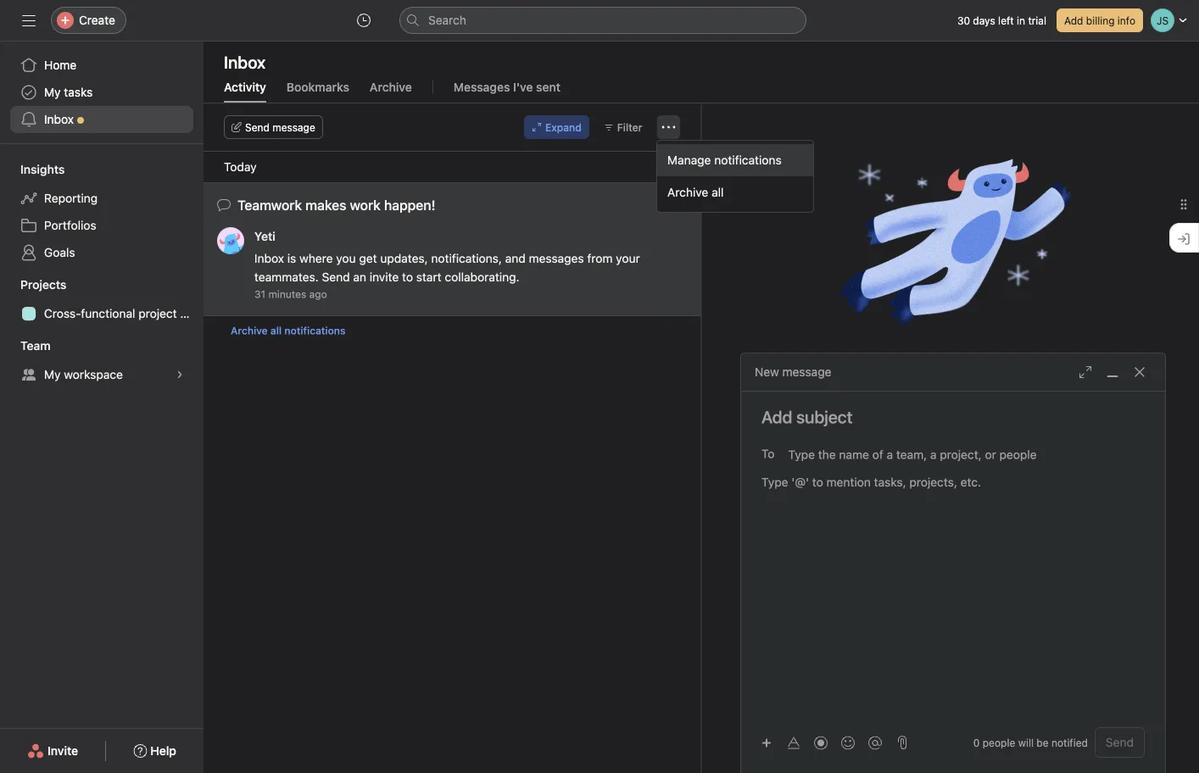 Task type: vqa. For each thing, say whether or not it's contained in the screenshot.
INFO
yes



Task type: describe. For each thing, give the bounding box(es) containing it.
emoji image
[[842, 737, 855, 751]]

plan
[[180, 307, 204, 321]]

notifications, inside inbox is where you get updates, notifications, and messages from your teammates. send an invite to start collaborating.
[[935, 357, 1006, 371]]

tasks
[[64, 85, 93, 99]]

my tasks
[[44, 85, 93, 99]]

create
[[79, 13, 115, 27]]

history image
[[357, 14, 371, 27]]

30 days left in trial
[[958, 14, 1047, 26]]

bookmarks
[[287, 80, 349, 94]]

send inside inbox is where you get updates, notifications, and messages from your teammates. send an invite to start collaborating.
[[886, 375, 914, 389]]

archive link
[[370, 80, 412, 103]]

start inside yeti inbox is where you get updates, notifications, and messages from your teammates. send an invite to start collaborating. 31 minutes ago
[[416, 270, 442, 284]]

left
[[999, 14, 1015, 26]]

portfolios
[[44, 218, 96, 232]]

manage notifications
[[668, 153, 782, 167]]

to inside yeti inbox is where you get updates, notifications, and messages from your teammates. send an invite to start collaborating. 31 minutes ago
[[402, 270, 413, 284]]

reporting link
[[10, 185, 193, 212]]

my workspace link
[[10, 361, 193, 389]]

archive for archive all
[[668, 185, 709, 199]]

to
[[762, 447, 775, 461]]

projects button
[[0, 277, 67, 294]]

archive all notifications button
[[204, 317, 701, 345]]

0
[[974, 737, 980, 749]]

cross-functional project plan
[[44, 307, 204, 321]]

days
[[974, 14, 996, 26]]

in
[[1017, 14, 1026, 26]]

messages
[[454, 80, 510, 94]]

trial
[[1029, 14, 1047, 26]]

teamwork
[[238, 197, 302, 213]]

help button
[[122, 737, 187, 767]]

record a video image
[[815, 737, 828, 751]]

manage
[[668, 153, 711, 167]]

filter button
[[596, 115, 650, 139]]

get inside yeti inbox is where you get updates, notifications, and messages from your teammates. send an invite to start collaborating. 31 minutes ago
[[359, 252, 377, 266]]

0 vertical spatial more actions image
[[662, 120, 676, 134]]

info
[[1118, 14, 1136, 26]]

bookmarks link
[[287, 80, 349, 103]]

activity link
[[224, 80, 266, 103]]

an inside yeti inbox is where you get updates, notifications, and messages from your teammates. send an invite to start collaborating. 31 minutes ago
[[353, 270, 367, 284]]

is inside inbox is where you get updates, notifications, and messages from your teammates. send an invite to start collaborating.
[[791, 357, 800, 371]]

message
[[273, 121, 315, 133]]

filter
[[618, 121, 643, 133]]

people
[[983, 737, 1016, 749]]

add
[[1065, 14, 1084, 26]]

search list box
[[400, 7, 807, 34]]

send button
[[1095, 728, 1146, 759]]

30
[[958, 14, 971, 26]]

portfolios link
[[10, 212, 193, 239]]

archive for archive all notifications
[[231, 325, 268, 337]]

insights
[[20, 162, 65, 176]]

goals
[[44, 246, 75, 260]]

invite button
[[16, 737, 89, 767]]

new message
[[755, 365, 832, 379]]

where inside yeti inbox is where you get updates, notifications, and messages from your teammates. send an invite to start collaborating. 31 minutes ago
[[300, 252, 333, 266]]

remove from bookmarks image
[[642, 203, 655, 216]]

be
[[1037, 737, 1049, 749]]

collaborating. inside yeti inbox is where you get updates, notifications, and messages from your teammates. send an invite to start collaborating. 31 minutes ago
[[445, 270, 520, 284]]

inbox inside inbox is where you get updates, notifications, and messages from your teammates. send an invite to start collaborating.
[[758, 357, 788, 371]]

manage notifications menu item
[[658, 144, 814, 176]]

projects element
[[0, 270, 204, 331]]

archive all notifications
[[231, 325, 346, 337]]

messages i've sent link
[[454, 80, 561, 103]]

1 vertical spatial more actions image
[[615, 203, 628, 216]]

0 people will be notified
[[974, 737, 1089, 749]]

at mention image
[[869, 737, 882, 751]]

inbox inside yeti inbox is where you get updates, notifications, and messages from your teammates. send an invite to start collaborating. 31 minutes ago
[[255, 252, 284, 266]]

functional
[[81, 307, 135, 321]]

messages inside yeti inbox is where you get updates, notifications, and messages from your teammates. send an invite to start collaborating. 31 minutes ago
[[529, 252, 584, 266]]

my tasks link
[[10, 79, 193, 106]]

today
[[224, 160, 257, 174]]

search
[[429, 13, 467, 27]]

home
[[44, 58, 77, 72]]

reporting
[[44, 191, 98, 205]]

send inside button
[[1106, 736, 1134, 750]]

create button
[[51, 7, 126, 34]]

teamwork makes work happen!
[[238, 197, 436, 213]]

notifications inside manage notifications menu item
[[715, 153, 782, 167]]



Task type: locate. For each thing, give the bounding box(es) containing it.
1 horizontal spatial updates,
[[884, 357, 932, 371]]

send message
[[245, 121, 315, 133]]

billing
[[1087, 14, 1115, 26]]

1 horizontal spatial notifications,
[[935, 357, 1006, 371]]

send left message
[[245, 121, 270, 133]]

your inside inbox is where you get updates, notifications, and messages from your teammates. send an invite to start collaborating.
[[1120, 357, 1144, 371]]

0 horizontal spatial your
[[616, 252, 640, 266]]

and inside inbox is where you get updates, notifications, and messages from your teammates. send an invite to start collaborating.
[[1009, 357, 1029, 371]]

all for archive all
[[712, 185, 724, 199]]

my
[[44, 85, 61, 99], [44, 368, 61, 382]]

1 vertical spatial to
[[966, 375, 977, 389]]

add billing info
[[1065, 14, 1136, 26]]

notifications, up archive all notifications button
[[431, 252, 502, 266]]

1 horizontal spatial you
[[840, 357, 860, 371]]

close image
[[1134, 366, 1147, 379]]

and
[[505, 252, 526, 266], [1009, 357, 1029, 371]]

get right new message
[[863, 357, 881, 371]]

1 vertical spatial start
[[980, 375, 1006, 389]]

1 vertical spatial is
[[791, 357, 800, 371]]

from inside inbox is where you get updates, notifications, and messages from your teammates. send an invite to start collaborating.
[[1091, 357, 1117, 371]]

hide sidebar image
[[22, 14, 36, 27]]

1 horizontal spatial an
[[917, 375, 930, 389]]

1 vertical spatial collaborating.
[[1009, 375, 1084, 389]]

0 horizontal spatial an
[[353, 270, 367, 284]]

1 vertical spatial where
[[803, 357, 837, 371]]

1 horizontal spatial archive
[[370, 80, 412, 94]]

where
[[300, 252, 333, 266], [803, 357, 837, 371]]

2 my from the top
[[44, 368, 61, 382]]

1 vertical spatial invite
[[934, 375, 963, 389]]

global element
[[0, 42, 204, 143]]

add billing info button
[[1057, 8, 1144, 32]]

1 horizontal spatial is
[[791, 357, 800, 371]]

and inside yeti inbox is where you get updates, notifications, and messages from your teammates. send an invite to start collaborating. 31 minutes ago
[[505, 252, 526, 266]]

to inside inbox is where you get updates, notifications, and messages from your teammates. send an invite to start collaborating.
[[966, 375, 977, 389]]

0 horizontal spatial from
[[588, 252, 613, 266]]

archive down history icon
[[370, 80, 412, 94]]

start up archive all notifications button
[[416, 270, 442, 284]]

my workspace
[[44, 368, 123, 382]]

my down team
[[44, 368, 61, 382]]

0 horizontal spatial you
[[336, 252, 356, 266]]

0 horizontal spatial and
[[505, 252, 526, 266]]

more actions image left the remove from bookmarks 'image' at the top right of the page
[[615, 203, 628, 216]]

31
[[255, 289, 266, 300]]

my inside my workspace link
[[44, 368, 61, 382]]

send up ago
[[322, 270, 350, 284]]

makes
[[306, 197, 347, 213]]

you down 'teamwork makes work happen!'
[[336, 252, 356, 266]]

insert an object image
[[762, 739, 772, 749]]

your
[[616, 252, 640, 266], [1120, 357, 1144, 371]]

1 horizontal spatial invite
[[934, 375, 963, 389]]

team button
[[0, 338, 51, 355]]

projects
[[20, 278, 67, 292]]

archive all
[[668, 185, 724, 199]]

notifications,
[[431, 252, 502, 266], [935, 357, 1006, 371]]

archive notification image
[[669, 203, 683, 216]]

my left tasks
[[44, 85, 61, 99]]

notifications inside archive all notifications button
[[285, 325, 346, 337]]

project
[[139, 307, 177, 321]]

teammates. inside yeti inbox is where you get updates, notifications, and messages from your teammates. send an invite to start collaborating. 31 minutes ago
[[255, 270, 319, 284]]

0 vertical spatial start
[[416, 270, 442, 284]]

home link
[[10, 52, 193, 79]]

send message button
[[224, 115, 323, 139]]

Type the name of a team, a project, or people text field
[[789, 445, 1050, 465]]

from inside yeti inbox is where you get updates, notifications, and messages from your teammates. send an invite to start collaborating. 31 minutes ago
[[588, 252, 613, 266]]

updates, up the add subject text field
[[884, 357, 932, 371]]

expand popout to full screen image
[[1079, 366, 1093, 379]]

1 horizontal spatial notifications
[[715, 153, 782, 167]]

teammates.
[[255, 270, 319, 284], [818, 375, 883, 389]]

1 vertical spatial archive
[[668, 185, 709, 199]]

minimize image
[[1106, 366, 1120, 379]]

1 horizontal spatial start
[[980, 375, 1006, 389]]

0 vertical spatial all
[[712, 185, 724, 199]]

1 horizontal spatial all
[[712, 185, 724, 199]]

0 horizontal spatial notifications,
[[431, 252, 502, 266]]

notifications down ago
[[285, 325, 346, 337]]

1 my from the top
[[44, 85, 61, 99]]

invite
[[370, 270, 399, 284], [934, 375, 963, 389]]

send inside button
[[245, 121, 270, 133]]

collaborating. inside inbox is where you get updates, notifications, and messages from your teammates. send an invite to start collaborating.
[[1009, 375, 1084, 389]]

minutes
[[269, 289, 307, 300]]

0 vertical spatial your
[[616, 252, 640, 266]]

0 vertical spatial and
[[505, 252, 526, 266]]

inbox link
[[10, 106, 193, 133]]

invite inside yeti inbox is where you get updates, notifications, and messages from your teammates. send an invite to start collaborating. 31 minutes ago
[[370, 270, 399, 284]]

an
[[353, 270, 367, 284], [917, 375, 930, 389]]

1 vertical spatial updates,
[[884, 357, 932, 371]]

all
[[712, 185, 724, 199], [271, 325, 282, 337]]

my for my workspace
[[44, 368, 61, 382]]

1 horizontal spatial where
[[803, 357, 837, 371]]

0 vertical spatial notifications,
[[431, 252, 502, 266]]

0 horizontal spatial teammates.
[[255, 270, 319, 284]]

your inside yeti inbox is where you get updates, notifications, and messages from your teammates. send an invite to start collaborating. 31 minutes ago
[[616, 252, 640, 266]]

archive
[[370, 80, 412, 94], [668, 185, 709, 199], [231, 325, 268, 337]]

1 vertical spatial all
[[271, 325, 282, 337]]

insights element
[[0, 154, 204, 270]]

1 horizontal spatial and
[[1009, 357, 1029, 371]]

an inside inbox is where you get updates, notifications, and messages from your teammates. send an invite to start collaborating.
[[917, 375, 930, 389]]

0 vertical spatial teammates.
[[255, 270, 319, 284]]

1 horizontal spatial teammates.
[[818, 375, 883, 389]]

teams element
[[0, 331, 204, 392]]

activity
[[224, 80, 266, 94]]

insights button
[[0, 161, 65, 178]]

0 horizontal spatial more actions image
[[615, 203, 628, 216]]

you inside yeti inbox is where you get updates, notifications, and messages from your teammates. send an invite to start collaborating. 31 minutes ago
[[336, 252, 356, 266]]

0 horizontal spatial where
[[300, 252, 333, 266]]

1 vertical spatial from
[[1091, 357, 1117, 371]]

0 horizontal spatial get
[[359, 252, 377, 266]]

1 vertical spatial you
[[840, 357, 860, 371]]

toolbar
[[755, 731, 891, 756]]

0 vertical spatial collaborating.
[[445, 270, 520, 284]]

work happen!
[[350, 197, 436, 213]]

messages inside inbox is where you get updates, notifications, and messages from your teammates. send an invite to start collaborating.
[[1033, 357, 1088, 371]]

archive for archive
[[370, 80, 412, 94]]

notifications, up the add subject text field
[[935, 357, 1006, 371]]

0 horizontal spatial invite
[[370, 270, 399, 284]]

1 horizontal spatial collaborating.
[[1009, 375, 1084, 389]]

dialog
[[742, 354, 1166, 774]]

send inside yeti inbox is where you get updates, notifications, and messages from your teammates. send an invite to start collaborating. 31 minutes ago
[[322, 270, 350, 284]]

see details, my workspace image
[[175, 370, 185, 380]]

messages
[[529, 252, 584, 266], [1033, 357, 1088, 371]]

1 horizontal spatial your
[[1120, 357, 1144, 371]]

inbox inside inbox link
[[44, 112, 74, 126]]

send right notified
[[1106, 736, 1134, 750]]

toolbar inside dialog
[[755, 731, 891, 756]]

1 vertical spatial get
[[863, 357, 881, 371]]

1 vertical spatial teammates.
[[818, 375, 883, 389]]

an up the add subject text field
[[917, 375, 930, 389]]

sent
[[536, 80, 561, 94]]

1 vertical spatial notifications
[[285, 325, 346, 337]]

updates, down work happen!
[[380, 252, 428, 266]]

1 vertical spatial messages
[[1033, 357, 1088, 371]]

inbox is where you get updates, notifications, and messages from your teammates. send an invite to start collaborating.
[[758, 357, 1144, 389]]

team
[[20, 339, 51, 353]]

all for archive all notifications
[[271, 325, 282, 337]]

to
[[402, 270, 413, 284], [966, 375, 977, 389]]

collaborating. up archive all notifications button
[[445, 270, 520, 284]]

start up the add subject text field
[[980, 375, 1006, 389]]

my inside global element
[[44, 85, 61, 99]]

0 vertical spatial where
[[300, 252, 333, 266]]

1 horizontal spatial from
[[1091, 357, 1117, 371]]

an down 'teamwork makes work happen!'
[[353, 270, 367, 284]]

will
[[1019, 737, 1034, 749]]

updates, inside yeti inbox is where you get updates, notifications, and messages from your teammates. send an invite to start collaborating. 31 minutes ago
[[380, 252, 428, 266]]

collaborating. left minimize icon
[[1009, 375, 1084, 389]]

yeti inbox is where you get updates, notifications, and messages from your teammates. send an invite to start collaborating. 31 minutes ago
[[255, 230, 644, 300]]

is inside yeti inbox is where you get updates, notifications, and messages from your teammates. send an invite to start collaborating. 31 minutes ago
[[287, 252, 296, 266]]

search button
[[400, 7, 807, 34]]

0 horizontal spatial all
[[271, 325, 282, 337]]

notifications
[[715, 153, 782, 167], [285, 325, 346, 337]]

0 vertical spatial archive
[[370, 80, 412, 94]]

teammates. inside inbox is where you get updates, notifications, and messages from your teammates. send an invite to start collaborating.
[[818, 375, 883, 389]]

you
[[336, 252, 356, 266], [840, 357, 860, 371]]

i've
[[513, 80, 533, 94]]

1 horizontal spatial more actions image
[[662, 120, 676, 134]]

0 horizontal spatial start
[[416, 270, 442, 284]]

0 vertical spatial is
[[287, 252, 296, 266]]

ago
[[309, 289, 327, 300]]

1 vertical spatial and
[[1009, 357, 1029, 371]]

goals link
[[10, 239, 193, 266]]

0 vertical spatial updates,
[[380, 252, 428, 266]]

where inside inbox is where you get updates, notifications, and messages from your teammates. send an invite to start collaborating.
[[803, 357, 837, 371]]

you right new message
[[840, 357, 860, 371]]

0 horizontal spatial archive
[[231, 325, 268, 337]]

more actions image
[[662, 120, 676, 134], [615, 203, 628, 216]]

more actions image up manage
[[662, 120, 676, 134]]

0 vertical spatial an
[[353, 270, 367, 284]]

cross-
[[44, 307, 81, 321]]

collaborating.
[[445, 270, 520, 284], [1009, 375, 1084, 389]]

1 vertical spatial my
[[44, 368, 61, 382]]

all down "minutes"
[[271, 325, 282, 337]]

workspace
[[64, 368, 123, 382]]

to up archive all notifications button
[[402, 270, 413, 284]]

all down manage notifications
[[712, 185, 724, 199]]

formatting image
[[787, 737, 801, 751]]

help
[[150, 745, 176, 759]]

1 vertical spatial an
[[917, 375, 930, 389]]

get down work happen!
[[359, 252, 377, 266]]

expand
[[546, 121, 582, 133]]

updates, inside inbox is where you get updates, notifications, and messages from your teammates. send an invite to start collaborating.
[[884, 357, 932, 371]]

0 horizontal spatial messages
[[529, 252, 584, 266]]

invite inside inbox is where you get updates, notifications, and messages from your teammates. send an invite to start collaborating.
[[934, 375, 963, 389]]

dialog containing new message
[[742, 354, 1166, 774]]

0 horizontal spatial is
[[287, 252, 296, 266]]

to up the add subject text field
[[966, 375, 977, 389]]

invite down work happen!
[[370, 270, 399, 284]]

start inside inbox is where you get updates, notifications, and messages from your teammates. send an invite to start collaborating.
[[980, 375, 1006, 389]]

get inside inbox is where you get updates, notifications, and messages from your teammates. send an invite to start collaborating.
[[863, 357, 881, 371]]

0 horizontal spatial notifications
[[285, 325, 346, 337]]

0 vertical spatial you
[[336, 252, 356, 266]]

notifications right manage
[[715, 153, 782, 167]]

archive down 31
[[231, 325, 268, 337]]

0 vertical spatial invite
[[370, 270, 399, 284]]

0 vertical spatial get
[[359, 252, 377, 266]]

invite up the add subject text field
[[934, 375, 963, 389]]

invite
[[48, 745, 78, 759]]

0 horizontal spatial to
[[402, 270, 413, 284]]

expand button
[[524, 115, 590, 139]]

get
[[359, 252, 377, 266], [863, 357, 881, 371]]

start
[[416, 270, 442, 284], [980, 375, 1006, 389]]

0 vertical spatial messages
[[529, 252, 584, 266]]

2 horizontal spatial archive
[[668, 185, 709, 199]]

all inside button
[[271, 325, 282, 337]]

send up the add subject text field
[[886, 375, 914, 389]]

archive up archive notification 'icon'
[[668, 185, 709, 199]]

0 vertical spatial from
[[588, 252, 613, 266]]

messages i've sent
[[454, 80, 561, 94]]

0 horizontal spatial updates,
[[380, 252, 428, 266]]

0 vertical spatial notifications
[[715, 153, 782, 167]]

yeti
[[255, 230, 276, 244]]

cross-functional project plan link
[[10, 300, 204, 328]]

notifications, inside yeti inbox is where you get updates, notifications, and messages from your teammates. send an invite to start collaborating. 31 minutes ago
[[431, 252, 502, 266]]

archive inside button
[[231, 325, 268, 337]]

1 vertical spatial your
[[1120, 357, 1144, 371]]

0 vertical spatial my
[[44, 85, 61, 99]]

is
[[287, 252, 296, 266], [791, 357, 800, 371]]

from
[[588, 252, 613, 266], [1091, 357, 1117, 371]]

2 vertical spatial archive
[[231, 325, 268, 337]]

notified
[[1052, 737, 1089, 749]]

my for my tasks
[[44, 85, 61, 99]]

0 horizontal spatial collaborating.
[[445, 270, 520, 284]]

1 horizontal spatial to
[[966, 375, 977, 389]]

0 vertical spatial to
[[402, 270, 413, 284]]

1 horizontal spatial messages
[[1033, 357, 1088, 371]]

Add subject text field
[[742, 406, 1166, 429]]

you inside inbox is where you get updates, notifications, and messages from your teammates. send an invite to start collaborating.
[[840, 357, 860, 371]]

1 vertical spatial notifications,
[[935, 357, 1006, 371]]

1 horizontal spatial get
[[863, 357, 881, 371]]



